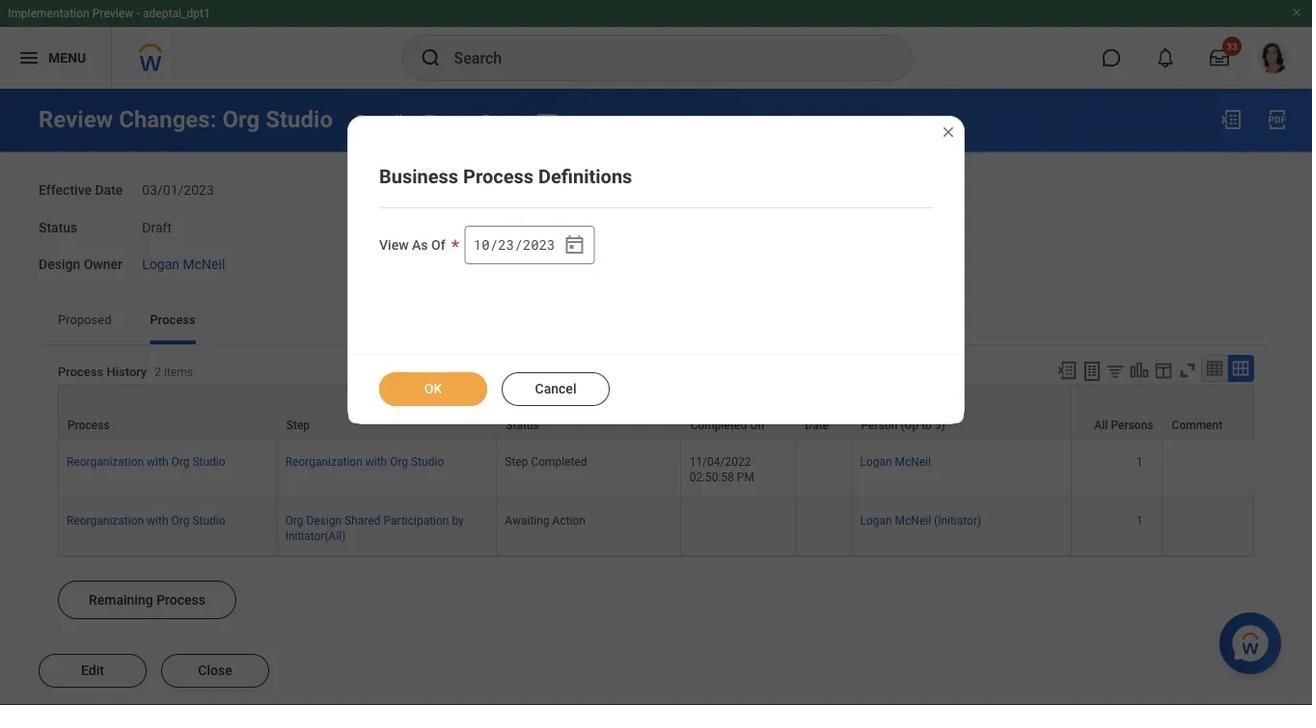 Task type: locate. For each thing, give the bounding box(es) containing it.
date right the effective
[[95, 182, 123, 198]]

tab list containing proposed
[[39, 298, 1274, 344]]

reorganization with org studio link down 'step' popup button
[[285, 452, 444, 469]]

view as of group
[[465, 226, 595, 265]]

0 horizontal spatial logan mcneil link
[[142, 253, 225, 273]]

1 vertical spatial logan
[[861, 455, 893, 469]]

design
[[39, 257, 80, 273], [307, 515, 342, 528]]

step for step
[[286, 419, 310, 432]]

logan mcneil down draft
[[142, 257, 225, 273]]

toolbar
[[1048, 355, 1255, 385]]

1 vertical spatial mcneil
[[895, 455, 932, 469]]

2 vertical spatial logan
[[861, 515, 893, 528]]

1 button for logan mcneil (initiator)
[[1137, 514, 1146, 529]]

row
[[58, 385, 1255, 439], [58, 439, 1255, 498], [58, 498, 1255, 557]]

status
[[39, 219, 78, 235], [506, 419, 540, 432]]

1 horizontal spatial logan mcneil link
[[861, 452, 932, 469]]

payroll to finance reorg link
[[356, 111, 522, 130]]

business
[[379, 165, 459, 188]]

10
[[474, 236, 490, 254]]

11/04/2022 02:50:58 pm
[[690, 455, 755, 485]]

participation
[[384, 515, 449, 528]]

/
[[490, 236, 498, 254], [515, 236, 523, 254]]

1 horizontal spatial date
[[805, 419, 829, 432]]

1 vertical spatial logan mcneil
[[861, 455, 932, 469]]

mcneil
[[183, 257, 225, 273], [895, 455, 932, 469], [895, 515, 932, 528]]

items
[[164, 366, 193, 379]]

logan mcneil link
[[142, 253, 225, 273], [861, 452, 932, 469]]

row down completed on
[[58, 439, 1255, 498]]

logan mcneil (initiator) link
[[861, 511, 982, 528]]

1 horizontal spatial status
[[506, 419, 540, 432]]

1 horizontal spatial /
[[515, 236, 523, 254]]

2 row from the top
[[58, 439, 1255, 498]]

reorganization with org studio up remaining process
[[67, 515, 225, 528]]

comment
[[1172, 419, 1223, 432]]

1
[[1137, 455, 1143, 469], [1137, 515, 1143, 528]]

design owner
[[39, 257, 123, 273]]

org up initiator(all)
[[285, 515, 304, 528]]

pm
[[737, 471, 755, 485]]

reorganization with org studio link for reorganization
[[67, 452, 225, 469]]

implementation preview -   adeptai_dpt1 banner
[[0, 0, 1313, 89]]

view
[[379, 237, 409, 253]]

logan mcneil link down draft
[[142, 253, 225, 273]]

process button
[[59, 386, 277, 438]]

completed up 11/04/2022
[[691, 419, 747, 432]]

design left owner
[[39, 257, 80, 273]]

review changes: org studio
[[39, 106, 333, 133]]

0 vertical spatial 1 button
[[1137, 455, 1146, 470]]

with
[[147, 455, 168, 469], [366, 455, 387, 469], [147, 515, 168, 528]]

reorganization up shared
[[285, 455, 363, 469]]

finance
[[424, 111, 478, 130]]

export to excel image left the export to worksheets icon
[[1057, 360, 1078, 381]]

process right remaining
[[157, 592, 206, 608]]

reorganization with org studio down process popup button
[[67, 455, 225, 469]]

person (up to 5) button
[[853, 386, 1072, 438]]

remaining process button
[[58, 581, 237, 620]]

date inside popup button
[[805, 419, 829, 432]]

process
[[463, 165, 534, 188], [150, 312, 196, 327], [58, 365, 104, 379], [68, 419, 110, 432], [157, 592, 206, 608]]

2 1 from the top
[[1137, 515, 1143, 528]]

2 1 button from the top
[[1137, 514, 1146, 529]]

logan
[[142, 257, 180, 273], [861, 455, 893, 469], [861, 515, 893, 528]]

1 vertical spatial 1 button
[[1137, 514, 1146, 529]]

1 1 from the top
[[1137, 455, 1143, 469]]

logan down draft
[[142, 257, 180, 273]]

process down 'process history 2 items'
[[68, 419, 110, 432]]

all
[[1095, 419, 1109, 432]]

proposed
[[58, 312, 112, 327]]

click to view/edit grid preferences image
[[1154, 360, 1175, 381]]

1 vertical spatial step
[[505, 455, 528, 469]]

0 vertical spatial date
[[95, 182, 123, 198]]

row down 02:50:58
[[58, 498, 1255, 557]]

step
[[286, 419, 310, 432], [505, 455, 528, 469]]

1 button
[[1137, 455, 1146, 470], [1137, 514, 1146, 529]]

to left 5)
[[922, 419, 932, 432]]

/ right 23
[[515, 236, 523, 254]]

0 horizontal spatial date
[[95, 182, 123, 198]]

org up remaining process
[[171, 515, 190, 528]]

reorganization up remaining
[[67, 515, 144, 528]]

0 horizontal spatial export to excel image
[[1057, 360, 1078, 381]]

date for due date
[[805, 419, 829, 432]]

export to excel image for process history
[[1057, 360, 1078, 381]]

logan left (initiator)
[[861, 515, 893, 528]]

1 vertical spatial date
[[805, 419, 829, 432]]

reorganization
[[67, 455, 144, 469], [285, 455, 363, 469], [67, 515, 144, 528]]

0 vertical spatial export to excel image
[[1220, 108, 1243, 131]]

with for reorganization
[[147, 455, 168, 469]]

process inside button
[[157, 592, 206, 608]]

1 1 button from the top
[[1137, 455, 1146, 470]]

0 vertical spatial to
[[407, 111, 420, 130]]

view as of
[[379, 237, 446, 253]]

to
[[407, 111, 420, 130], [922, 419, 932, 432]]

0 horizontal spatial step
[[286, 419, 310, 432]]

notifications large image
[[1156, 48, 1176, 68]]

reorganization with org studio for org
[[67, 515, 225, 528]]

status down the effective
[[39, 219, 78, 235]]

close environment banner image
[[1292, 7, 1303, 18]]

0 horizontal spatial logan mcneil
[[142, 257, 225, 273]]

with down process popup button
[[147, 455, 168, 469]]

reorganization with org studio
[[67, 455, 225, 469], [285, 455, 444, 469], [67, 515, 225, 528]]

select to filter grid data image
[[1105, 361, 1127, 381]]

expand/collapse chart image
[[1129, 360, 1151, 381]]

reorganization with org studio link down process popup button
[[67, 452, 225, 469]]

preview
[[92, 7, 133, 20]]

date for effective date
[[95, 182, 123, 198]]

tab list inside review changes: org studio main content
[[39, 298, 1274, 344]]

1 row from the top
[[58, 385, 1255, 439]]

remaining process
[[89, 592, 206, 608]]

process up items
[[150, 312, 196, 327]]

1 horizontal spatial to
[[922, 419, 932, 432]]

0 vertical spatial mcneil
[[183, 257, 225, 273]]

definitions
[[539, 165, 633, 188]]

cell
[[797, 439, 853, 498], [1164, 439, 1255, 498], [682, 498, 797, 557], [797, 498, 853, 557], [1164, 498, 1255, 557]]

2 / from the left
[[515, 236, 523, 254]]

reorganization for reorganization
[[67, 455, 144, 469]]

1 horizontal spatial design
[[307, 515, 342, 528]]

reorganization with org studio link up remaining process
[[67, 511, 225, 528]]

export to excel image
[[1220, 108, 1243, 131], [1057, 360, 1078, 381]]

reorganization down process popup button
[[67, 455, 144, 469]]

status up step completed
[[506, 419, 540, 432]]

1 horizontal spatial logan mcneil
[[861, 455, 932, 469]]

date down due
[[805, 419, 829, 432]]

0 vertical spatial status
[[39, 219, 78, 235]]

logan for reorganization with org studio
[[861, 455, 893, 469]]

with up remaining process
[[147, 515, 168, 528]]

1 horizontal spatial completed
[[691, 419, 747, 432]]

1 vertical spatial 1
[[1137, 515, 1143, 528]]

logan mcneil
[[142, 257, 225, 273], [861, 455, 932, 469]]

mcneil down 03/01/2023
[[183, 257, 225, 273]]

step inside popup button
[[286, 419, 310, 432]]

cancel
[[535, 381, 577, 397]]

logan down person
[[861, 455, 893, 469]]

logan mcneil for bottom logan mcneil link
[[861, 455, 932, 469]]

0 vertical spatial logan
[[142, 257, 180, 273]]

0 vertical spatial step
[[286, 419, 310, 432]]

implementation
[[8, 7, 89, 20]]

1 vertical spatial to
[[922, 419, 932, 432]]

person (up to 5)
[[862, 419, 946, 432]]

org down 'step' popup button
[[390, 455, 408, 469]]

1 vertical spatial export to excel image
[[1057, 360, 1078, 381]]

reorganization with org studio link
[[67, 452, 225, 469], [285, 452, 444, 469], [67, 511, 225, 528]]

1 vertical spatial design
[[307, 515, 342, 528]]

status button
[[497, 386, 681, 438]]

0 horizontal spatial /
[[490, 236, 498, 254]]

history
[[107, 365, 147, 379]]

step button
[[278, 386, 496, 438]]

process history 2 items
[[58, 365, 193, 379]]

effective date element
[[142, 170, 214, 199]]

mcneil left (initiator)
[[895, 515, 932, 528]]

5)
[[935, 419, 946, 432]]

0 vertical spatial completed
[[691, 419, 747, 432]]

0 vertical spatial 1
[[1137, 455, 1143, 469]]

changes:
[[119, 106, 217, 133]]

completed
[[691, 419, 747, 432], [531, 455, 588, 469]]

1 horizontal spatial step
[[505, 455, 528, 469]]

0 horizontal spatial to
[[407, 111, 420, 130]]

status element
[[142, 208, 172, 237]]

0 horizontal spatial completed
[[531, 455, 588, 469]]

toolbar inside review changes: org studio main content
[[1048, 355, 1255, 385]]

0 vertical spatial logan mcneil
[[142, 257, 225, 273]]

cancel button
[[502, 373, 610, 406]]

remaining
[[89, 592, 153, 608]]

date
[[95, 182, 123, 198], [805, 419, 829, 432]]

process down reorg
[[463, 165, 534, 188]]

studio
[[266, 106, 333, 133], [192, 455, 225, 469], [411, 455, 444, 469], [192, 515, 225, 528]]

effective
[[39, 182, 92, 198]]

mcneil down (up
[[895, 455, 932, 469]]

export to excel image left view printable version (pdf) icon
[[1220, 108, 1243, 131]]

2
[[155, 366, 161, 379]]

logan mcneil link down person (up to 5)
[[861, 452, 932, 469]]

reorganization with org studio link for org
[[67, 511, 225, 528]]

row up 11/04/2022
[[58, 385, 1255, 439]]

/ right 10
[[490, 236, 498, 254]]

comment button
[[1164, 386, 1254, 438]]

design up initiator(all)
[[307, 515, 342, 528]]

tab list
[[39, 298, 1274, 344]]

logan mcneil (initiator)
[[861, 515, 982, 528]]

0 horizontal spatial design
[[39, 257, 80, 273]]

to inside popup button
[[922, 419, 932, 432]]

completed down status popup button
[[531, 455, 588, 469]]

2 vertical spatial mcneil
[[895, 515, 932, 528]]

0 horizontal spatial status
[[39, 219, 78, 235]]

completed inside popup button
[[691, 419, 747, 432]]

org
[[222, 106, 260, 133], [171, 455, 190, 469], [390, 455, 408, 469], [171, 515, 190, 528], [285, 515, 304, 528]]

to right payroll
[[407, 111, 420, 130]]

logan mcneil down person (up to 5)
[[861, 455, 932, 469]]

23
[[498, 236, 515, 254]]

1 vertical spatial status
[[506, 419, 540, 432]]

1 horizontal spatial export to excel image
[[1220, 108, 1243, 131]]



Task type: describe. For each thing, give the bounding box(es) containing it.
expand table image
[[1232, 359, 1251, 378]]

with for org
[[147, 515, 168, 528]]

org design shared participation by initiator(all)
[[285, 515, 464, 544]]

business process definitions
[[379, 165, 633, 188]]

1 vertical spatial completed
[[531, 455, 588, 469]]

0 vertical spatial design
[[39, 257, 80, 273]]

completed on
[[691, 419, 765, 432]]

studio for reorganization with org studio link associated with reorganization
[[192, 455, 225, 469]]

studio for reorganization with org studio link underneath 'step' popup button
[[411, 455, 444, 469]]

close edit position image
[[941, 125, 957, 140]]

shared
[[345, 515, 381, 528]]

step completed
[[505, 455, 588, 469]]

owner
[[84, 257, 123, 273]]

ok button
[[379, 373, 487, 406]]

review
[[39, 106, 113, 133]]

implementation preview -   adeptai_dpt1
[[8, 7, 210, 20]]

ok
[[425, 381, 442, 397]]

mcneil for step completed
[[895, 455, 932, 469]]

of
[[432, 237, 446, 253]]

1 for logan mcneil (initiator)
[[1137, 515, 1143, 528]]

table image
[[1206, 359, 1225, 378]]

export to excel image for review changes: org studio
[[1220, 108, 1243, 131]]

step for step completed
[[505, 455, 528, 469]]

search image
[[419, 46, 443, 70]]

process inside dialog
[[463, 165, 534, 188]]

as
[[412, 237, 428, 253]]

persons
[[1111, 419, 1154, 432]]

fullscreen image
[[1178, 360, 1199, 381]]

all persons
[[1095, 419, 1154, 432]]

reorg
[[482, 111, 522, 130]]

initiator(all)
[[285, 530, 346, 544]]

review changes: org studio main content
[[0, 89, 1313, 706]]

10 / 23 / 2023
[[474, 236, 556, 254]]

03/01/2023
[[142, 182, 214, 198]]

process left the history
[[58, 365, 104, 379]]

due date button
[[797, 386, 852, 438]]

1 vertical spatial logan mcneil link
[[861, 452, 932, 469]]

with down 'step' popup button
[[366, 455, 387, 469]]

view printable version (pdf) image
[[1267, 108, 1290, 131]]

business process definitions dialog
[[348, 116, 965, 425]]

export to worksheets image
[[1081, 360, 1104, 383]]

inbox large image
[[1211, 48, 1230, 68]]

org right changes:
[[222, 106, 260, 133]]

profile logan mcneil element
[[1247, 37, 1301, 79]]

2023
[[523, 236, 556, 254]]

-
[[136, 7, 140, 20]]

0 vertical spatial logan mcneil link
[[142, 253, 225, 273]]

due date
[[805, 403, 829, 432]]

reorganization with org studio down 'step' popup button
[[285, 455, 444, 469]]

logan mcneil for the topmost logan mcneil link
[[142, 257, 225, 273]]

1 button for logan mcneil
[[1137, 455, 1146, 470]]

draft
[[142, 219, 172, 235]]

payroll
[[356, 111, 403, 130]]

studio for reorganization with org studio link associated with org
[[192, 515, 225, 528]]

org down process popup button
[[171, 455, 190, 469]]

on
[[750, 419, 765, 432]]

calendar image
[[563, 234, 587, 257]]

reorganization for org
[[67, 515, 144, 528]]

(up
[[901, 419, 919, 432]]

1 / from the left
[[490, 236, 498, 254]]

completed on button
[[682, 386, 796, 438]]

process inside tab list
[[150, 312, 196, 327]]

mcneil for awaiting action
[[895, 515, 932, 528]]

payroll to finance reorg
[[356, 111, 522, 130]]

all persons button
[[1073, 386, 1163, 438]]

by
[[452, 515, 464, 528]]

action
[[553, 515, 586, 528]]

effective date
[[39, 182, 123, 198]]

logan for org design shared participation by initiator(all)
[[861, 515, 893, 528]]

process inside popup button
[[68, 419, 110, 432]]

design inside org design shared participation by initiator(all)
[[307, 515, 342, 528]]

person
[[862, 419, 898, 432]]

org inside org design shared participation by initiator(all)
[[285, 515, 304, 528]]

3 row from the top
[[58, 498, 1255, 557]]

11/04/2022
[[690, 455, 751, 469]]

status inside popup button
[[506, 419, 540, 432]]

row containing due date
[[58, 385, 1255, 439]]

adeptai_dpt1
[[143, 7, 210, 20]]

due
[[805, 403, 826, 417]]

02:50:58
[[690, 471, 735, 485]]

org design shared participation by initiator(all) link
[[285, 511, 464, 544]]

reorganization with org studio for reorganization
[[67, 455, 225, 469]]

1 for logan mcneil
[[1137, 455, 1143, 469]]

awaiting
[[505, 515, 550, 528]]

awaiting action
[[505, 515, 586, 528]]

(initiator)
[[934, 515, 982, 528]]



Task type: vqa. For each thing, say whether or not it's contained in the screenshot.
sort icon
no



